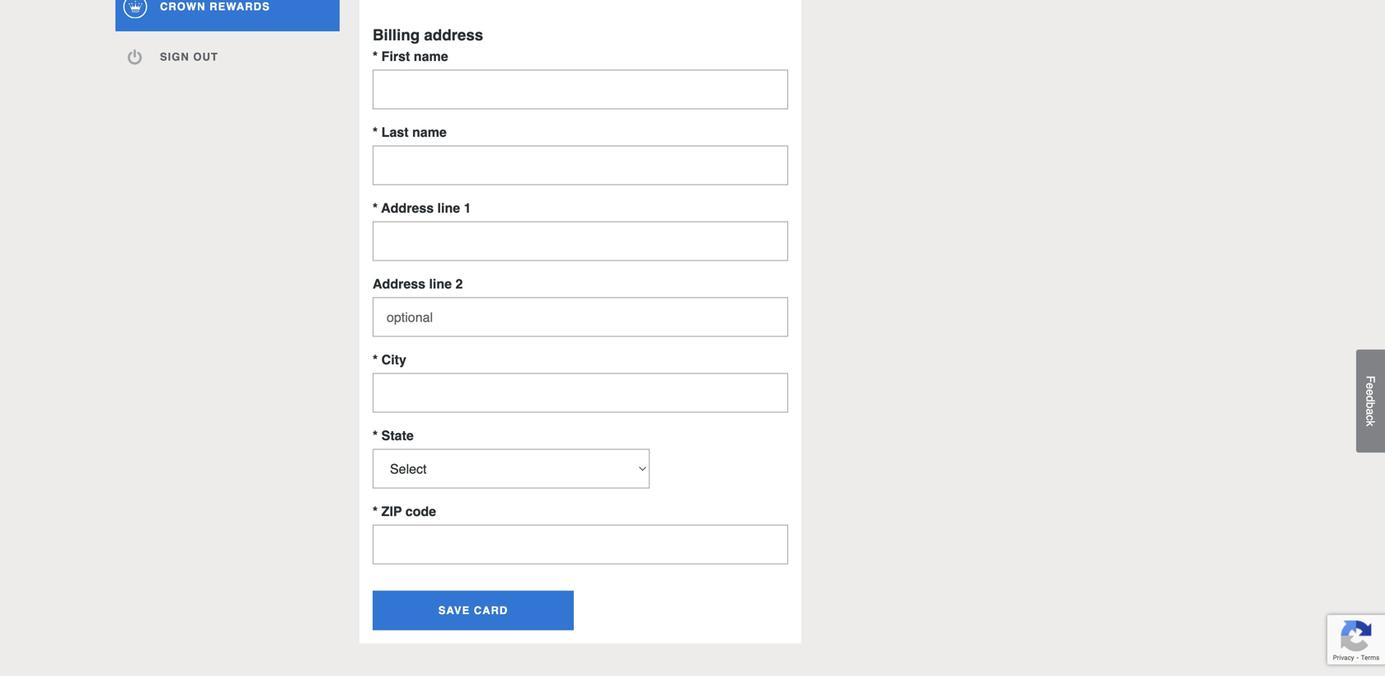 Task type: vqa. For each thing, say whether or not it's contained in the screenshot.
zip at the bottom left of page
yes



Task type: locate. For each thing, give the bounding box(es) containing it.
rewards
[[210, 0, 270, 13]]

sign out link
[[115, 32, 340, 82]]

Address line 2 text field
[[373, 297, 788, 337]]

address left 2
[[373, 276, 426, 292]]

* for * zip code
[[373, 504, 378, 519]]

line left 1
[[438, 200, 460, 216]]

e up d
[[1364, 383, 1378, 389]]

4 * from the top
[[373, 352, 378, 367]]

billing address
[[373, 26, 483, 44]]

address
[[381, 200, 434, 216], [373, 276, 426, 292]]

name down the billing address on the top left of page
[[414, 49, 448, 64]]

0 vertical spatial name
[[414, 49, 448, 64]]

1 * from the top
[[373, 49, 378, 64]]

0 vertical spatial address
[[381, 200, 434, 216]]

billing
[[373, 26, 420, 44]]

crown
[[160, 0, 206, 13]]

*
[[373, 49, 378, 64], [373, 125, 378, 140], [373, 200, 378, 216], [373, 352, 378, 367], [373, 428, 378, 443], [373, 504, 378, 519]]

crown rewards link
[[115, 0, 340, 31]]

line
[[438, 200, 460, 216], [429, 276, 452, 292]]

address line 2
[[373, 276, 463, 292]]

3 * from the top
[[373, 200, 378, 216]]

e up b
[[1364, 389, 1378, 396]]

address left 1
[[381, 200, 434, 216]]

5 * from the top
[[373, 428, 378, 443]]

* for * first name
[[373, 49, 378, 64]]

line left 2
[[429, 276, 452, 292]]

0 vertical spatial line
[[438, 200, 460, 216]]

save
[[438, 605, 470, 617]]

f
[[1364, 376, 1378, 383]]

k
[[1364, 421, 1378, 427]]

code
[[406, 504, 436, 519]]

1
[[464, 200, 471, 216]]

state
[[382, 428, 414, 443]]

* Last name text field
[[373, 146, 788, 185]]

2 e from the top
[[1364, 389, 1378, 396]]

* state
[[373, 428, 414, 443]]

2 * from the top
[[373, 125, 378, 140]]

city
[[382, 352, 406, 367]]

b
[[1364, 402, 1378, 409]]

name right last
[[412, 125, 447, 140]]

name
[[414, 49, 448, 64], [412, 125, 447, 140]]

1 vertical spatial name
[[412, 125, 447, 140]]

1 e from the top
[[1364, 383, 1378, 389]]

last
[[382, 125, 409, 140]]

* Address line 1 text field
[[373, 221, 788, 261]]

e
[[1364, 383, 1378, 389], [1364, 389, 1378, 396]]

6 * from the top
[[373, 504, 378, 519]]



Task type: describe. For each thing, give the bounding box(es) containing it.
f e e d b a c k
[[1364, 376, 1378, 427]]

address
[[424, 26, 483, 44]]

* for * state
[[373, 428, 378, 443]]

* for * address line 1
[[373, 200, 378, 216]]

d
[[1364, 396, 1378, 402]]

f e e d b a c k button
[[1357, 350, 1385, 453]]

* for * last name
[[373, 125, 378, 140]]

save card
[[438, 605, 508, 617]]

name for * last name
[[412, 125, 447, 140]]

zip
[[382, 504, 402, 519]]

sign out
[[160, 51, 218, 63]]

c
[[1364, 415, 1378, 421]]

1 vertical spatial line
[[429, 276, 452, 292]]

* First name text field
[[373, 70, 788, 109]]

* last name
[[373, 125, 447, 140]]

* first name
[[373, 49, 448, 64]]

first
[[382, 49, 410, 64]]

crown rewards
[[160, 0, 270, 13]]

sign
[[160, 51, 190, 63]]

* City text field
[[373, 373, 788, 413]]

* address line 1
[[373, 200, 471, 216]]

* ZIP code text field
[[373, 525, 788, 565]]

save card button
[[373, 591, 574, 631]]

2
[[456, 276, 463, 292]]

* city
[[373, 352, 406, 367]]

a
[[1364, 409, 1378, 415]]

out
[[193, 51, 218, 63]]

* for * city
[[373, 352, 378, 367]]

1 vertical spatial address
[[373, 276, 426, 292]]

* zip code
[[373, 504, 436, 519]]

card
[[474, 605, 508, 617]]

name for * first name
[[414, 49, 448, 64]]



